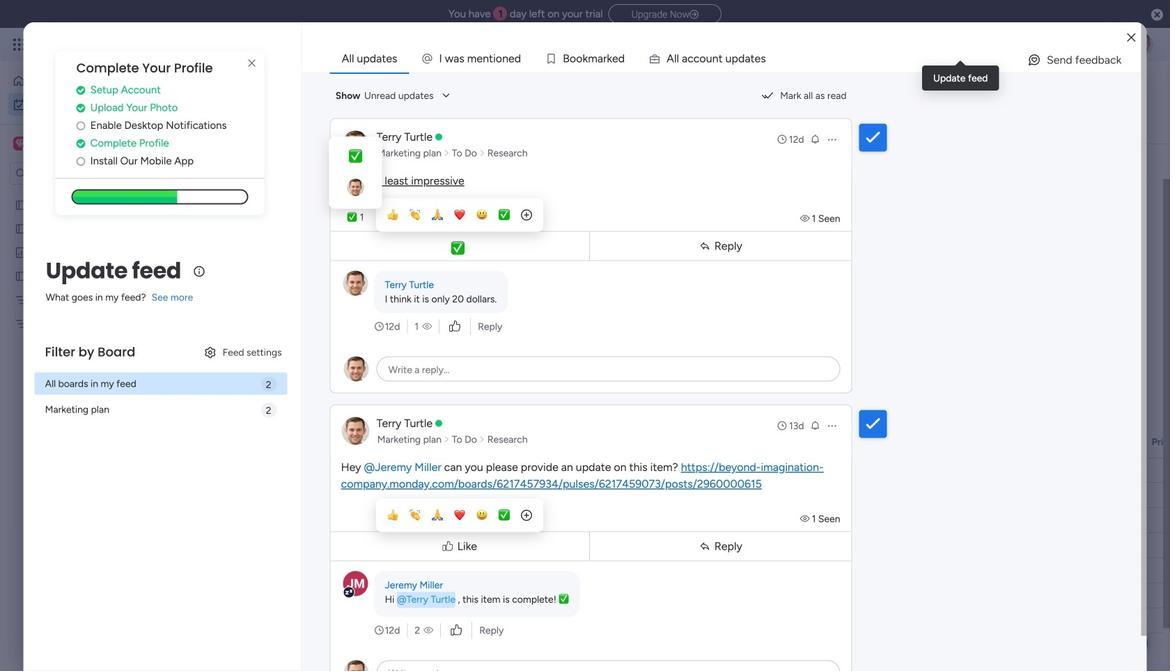 Task type: locate. For each thing, give the bounding box(es) containing it.
see plans image
[[231, 37, 244, 52]]

tab
[[330, 45, 410, 72], [206, 121, 256, 144]]

dapulse x slim image
[[244, 55, 260, 72]]

2 vertical spatial option
[[0, 193, 178, 196]]

v2 like image
[[451, 623, 462, 638]]

0 vertical spatial v2 seen image
[[801, 213, 812, 224]]

1 vertical spatial tab
[[206, 121, 256, 144]]

dapulse rightstroke image
[[690, 9, 699, 20]]

0 vertical spatial v2 seen image
[[423, 320, 432, 334]]

0 vertical spatial circle o image
[[76, 120, 85, 131]]

close image
[[1128, 33, 1136, 43]]

check circle image
[[76, 85, 85, 95]]

1 vertical spatial public board image
[[15, 270, 28, 283]]

0 vertical spatial check circle image
[[76, 103, 85, 113]]

circle o image up workspace selection element
[[76, 120, 85, 131]]

None search field
[[270, 150, 397, 172]]

public board image down public dashboard image
[[15, 270, 28, 283]]

2 workspace image from the left
[[15, 136, 25, 151]]

public board image
[[15, 222, 28, 236], [15, 270, 28, 283]]

1 vertical spatial option
[[8, 93, 169, 116]]

v2 seen image
[[423, 320, 432, 334], [801, 513, 812, 525]]

1 horizontal spatial v2 seen image
[[801, 513, 812, 525]]

public dashboard image
[[15, 246, 28, 259]]

0 vertical spatial option
[[8, 70, 169, 92]]

tab list
[[330, 45, 1142, 72]]

1 vertical spatial circle o image
[[76, 156, 85, 166]]

slider arrow image for v2 like icon
[[444, 146, 450, 160]]

give feedback image
[[1028, 53, 1042, 67]]

2 public board image from the top
[[15, 270, 28, 283]]

1 vertical spatial v2 seen image
[[424, 623, 434, 637]]

0 vertical spatial tab
[[330, 45, 410, 72]]

v2 seen image
[[801, 213, 812, 224], [424, 623, 434, 637]]

1 vertical spatial check circle image
[[76, 138, 85, 149]]

workspace image
[[13, 136, 27, 151], [15, 136, 25, 151]]

public board image up public dashboard image
[[15, 222, 28, 236]]

2 check circle image from the top
[[76, 138, 85, 149]]

option
[[8, 70, 169, 92], [8, 93, 169, 116], [0, 193, 178, 196]]

slider arrow image
[[444, 146, 450, 160], [479, 146, 486, 160], [444, 432, 450, 446]]

Search in workspace field
[[29, 166, 116, 182]]

column header
[[698, 430, 844, 454]]

circle o image
[[76, 120, 85, 131], [76, 156, 85, 166]]

check circle image
[[76, 103, 85, 113], [76, 138, 85, 149]]

circle o image down workspace selection element
[[76, 156, 85, 166]]

check circle image up search in workspace field
[[76, 138, 85, 149]]

Filter dashboard by text search field
[[270, 150, 397, 172]]

0 vertical spatial public board image
[[15, 222, 28, 236]]

options image
[[827, 134, 838, 145]]

terry turtle image
[[1132, 33, 1154, 56]]

public board image
[[15, 199, 28, 212]]

reminder image
[[810, 133, 821, 145]]

list box
[[0, 191, 178, 524]]

check circle image down check circle image
[[76, 103, 85, 113]]

0 horizontal spatial tab
[[206, 121, 256, 144]]



Task type: describe. For each thing, give the bounding box(es) containing it.
slider arrow image
[[479, 432, 486, 446]]

1 public board image from the top
[[15, 222, 28, 236]]

1 vertical spatial v2 seen image
[[801, 513, 812, 525]]

workspace selection element
[[13, 135, 116, 153]]

slider arrow image for v2 like image at the bottom left of the page
[[444, 432, 450, 446]]

2 circle o image from the top
[[76, 156, 85, 166]]

1 workspace image from the left
[[13, 136, 27, 151]]

0 horizontal spatial v2 seen image
[[423, 320, 432, 334]]

dapulse close image
[[1152, 8, 1164, 22]]

1 circle o image from the top
[[76, 120, 85, 131]]

1 horizontal spatial tab
[[330, 45, 410, 72]]

search image
[[380, 155, 392, 167]]

1 horizontal spatial v2 seen image
[[801, 213, 812, 224]]

select product image
[[13, 38, 26, 52]]

0 horizontal spatial v2 seen image
[[424, 623, 434, 637]]

1 check circle image from the top
[[76, 103, 85, 113]]

v2 like image
[[450, 319, 461, 334]]



Task type: vqa. For each thing, say whether or not it's contained in the screenshot.
second circle o image from the top of the page
yes



